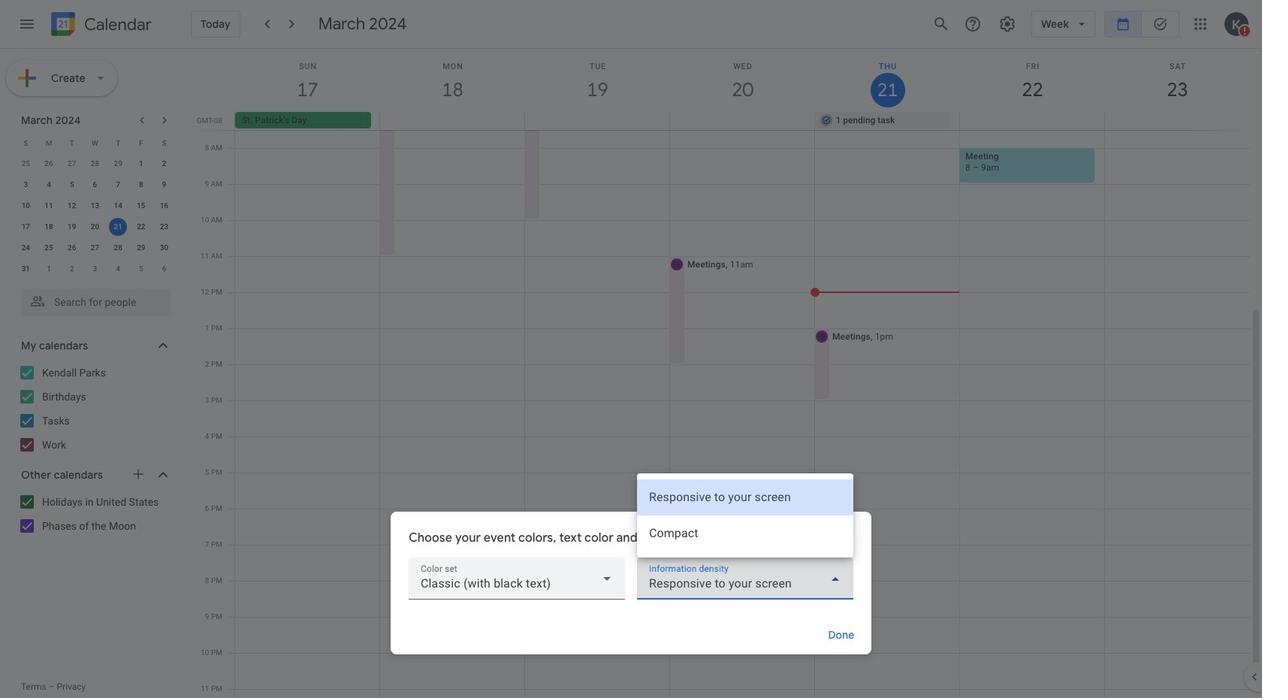 Task type: describe. For each thing, give the bounding box(es) containing it.
9 element
[[155, 176, 173, 194]]

21, today element
[[109, 218, 127, 236]]

1 option from the top
[[637, 480, 854, 516]]

24 element
[[17, 239, 35, 257]]

cell inside march 2024 grid
[[107, 217, 130, 238]]

4 element
[[40, 176, 58, 194]]

14 element
[[109, 197, 127, 215]]

april 5 element
[[132, 260, 150, 278]]

information density list box
[[637, 474, 854, 558]]

heading inside 'calendar' 'element'
[[81, 15, 152, 33]]

31 element
[[17, 260, 35, 278]]

my calendars list
[[3, 361, 186, 457]]

15 element
[[132, 197, 150, 215]]

april 2 element
[[63, 260, 81, 278]]

5 element
[[63, 176, 81, 194]]

29 element
[[132, 239, 150, 257]]

18 element
[[40, 218, 58, 236]]

30 element
[[155, 239, 173, 257]]

12 element
[[63, 197, 81, 215]]

23 element
[[155, 218, 173, 236]]

20 element
[[86, 218, 104, 236]]

13 element
[[86, 197, 104, 215]]

february 26 element
[[40, 155, 58, 173]]

april 6 element
[[155, 260, 173, 278]]

february 29 element
[[109, 155, 127, 173]]

2 element
[[155, 155, 173, 173]]

8 element
[[132, 176, 150, 194]]

27 element
[[86, 239, 104, 257]]

11 element
[[40, 197, 58, 215]]



Task type: vqa. For each thing, say whether or not it's contained in the screenshot.
Terms – Privacy
no



Task type: locate. For each thing, give the bounding box(es) containing it.
option
[[637, 480, 854, 516], [637, 516, 854, 552]]

calendar element
[[48, 9, 152, 42]]

22 element
[[132, 218, 150, 236]]

row group
[[14, 153, 176, 280]]

grid
[[192, 49, 1263, 698]]

february 25 element
[[17, 155, 35, 173]]

april 4 element
[[109, 260, 127, 278]]

6 element
[[86, 176, 104, 194]]

heading
[[81, 15, 152, 33]]

28 element
[[109, 239, 127, 257]]

dialog
[[391, 474, 872, 655]]

february 27 element
[[63, 155, 81, 173]]

other calendars list
[[3, 490, 186, 538]]

cell
[[380, 112, 525, 130], [525, 112, 670, 130], [670, 112, 815, 130], [960, 112, 1105, 130], [1105, 112, 1250, 130], [107, 217, 130, 238]]

main drawer image
[[18, 15, 36, 33]]

3 element
[[17, 176, 35, 194]]

row
[[229, 112, 1263, 130], [14, 132, 176, 153], [14, 153, 176, 174], [14, 174, 176, 195], [14, 195, 176, 217], [14, 217, 176, 238], [14, 238, 176, 259], [14, 259, 176, 280]]

7 element
[[109, 176, 127, 194]]

19 element
[[63, 218, 81, 236]]

16 element
[[155, 197, 173, 215]]

april 3 element
[[86, 260, 104, 278]]

25 element
[[40, 239, 58, 257]]

17 element
[[17, 218, 35, 236]]

None field
[[409, 558, 625, 600], [637, 558, 854, 600], [409, 558, 625, 600], [637, 558, 854, 600]]

10 element
[[17, 197, 35, 215]]

march 2024 grid
[[14, 132, 176, 280]]

april 1 element
[[40, 260, 58, 278]]

1 element
[[132, 155, 150, 173]]

february 28 element
[[86, 155, 104, 173]]

None search field
[[0, 283, 186, 316]]

2 option from the top
[[637, 516, 854, 552]]

26 element
[[63, 239, 81, 257]]



